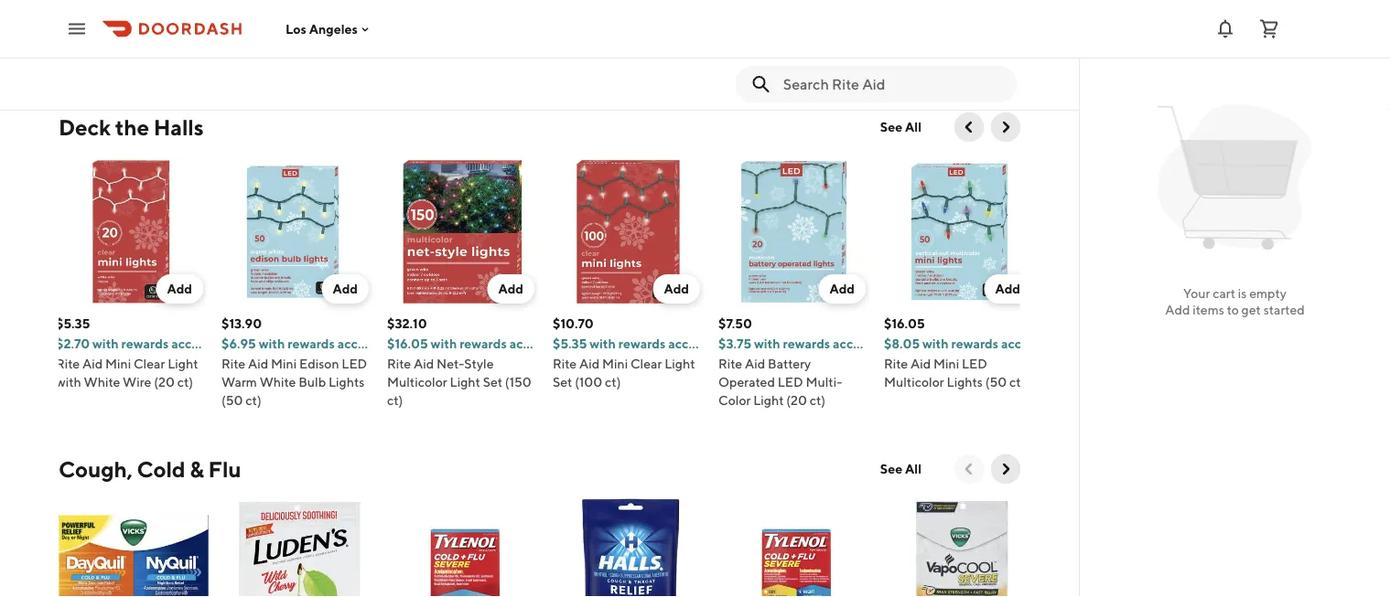 Task type: vqa. For each thing, say whether or not it's contained in the screenshot.


Task type: describe. For each thing, give the bounding box(es) containing it.
see for deck the halls
[[881, 119, 903, 135]]

to inside the you can now use your hsa/fsa card to buy eligible items like medicine. add your card today.
[[336, 7, 351, 27]]

$5.35 inside $10.70 $5.35 with rewards account rite aid mini clear light set (100 ct)
[[553, 336, 587, 352]]

light inside the $32.10 $16.05 with rewards account rite aid net-style multicolor light set (150 ct)
[[450, 375, 481, 390]]

(100
[[575, 375, 603, 390]]

operated
[[719, 375, 775, 390]]

items inside the you can now use your hsa/fsa card to buy eligible items like medicine. add your card today.
[[70, 29, 109, 49]]

all for deck the halls
[[906, 119, 922, 135]]

rite aid battery operated led multi-color light (20 ct) image
[[719, 157, 870, 308]]

add for $7.50 $3.75 with rewards account rite aid battery operated led multi- color light (20 ct)
[[830, 282, 855, 297]]

rewards for rite aid net-style multicolor light set (150 ct)
[[460, 336, 507, 352]]

your cart is empty add items to get started
[[1166, 286, 1305, 318]]

rewards for rite aid mini led multicolor lights (50 ct)
[[952, 336, 999, 352]]

1 vertical spatial card
[[284, 29, 316, 49]]

angeles
[[309, 21, 358, 36]]

warm
[[222, 375, 257, 390]]

$16.05 inside $16.05 $8.05 with rewards account rite aid mini led multicolor lights (50 ct)
[[884, 316, 925, 331]]

with for $8.05
[[923, 336, 949, 352]]

0 vertical spatial card
[[301, 7, 333, 27]]

account for rite aid net-style multicolor light set (150 ct)
[[510, 336, 558, 352]]

add for $32.10 $16.05 with rewards account rite aid net-style multicolor light set (150 ct)
[[498, 282, 524, 297]]

all for cough, cold & flu
[[906, 462, 922, 477]]

rite for rite aid battery operated led multi- color light (20 ct)
[[719, 357, 743, 372]]

$10.70
[[553, 316, 594, 331]]

add for $16.05 $8.05 with rewards account rite aid mini led multicolor lights (50 ct)
[[996, 282, 1021, 297]]

ct) inside $10.70 $5.35 with rewards account rite aid mini clear light set (100 ct)
[[605, 375, 621, 390]]

led inside $16.05 $8.05 with rewards account rite aid mini led multicolor lights (50 ct)
[[962, 357, 988, 372]]

battery
[[768, 357, 811, 372]]

clear for wire
[[134, 357, 165, 372]]

ct) inside $5.35 $2.70 with rewards account rite aid mini clear light with white wire (20 ct)
[[177, 375, 193, 390]]

mini for $6.95
[[271, 357, 297, 372]]

flu
[[208, 456, 241, 482]]

with for $6.95
[[259, 336, 285, 352]]

account for rite aid battery operated led multi- color light (20 ct)
[[833, 336, 882, 352]]

aid for $2.70
[[82, 357, 103, 372]]

cart
[[1213, 286, 1236, 301]]

today.
[[319, 29, 363, 49]]

tylenol cold + flu severe day/night caplets (24 ct) image
[[721, 499, 873, 598]]

los angeles button
[[286, 21, 373, 36]]

$8.05
[[884, 336, 920, 352]]

next button of carousel image for cough, cold & flu
[[997, 461, 1015, 479]]

los angeles
[[286, 21, 358, 36]]

see all for cough, cold & flu
[[881, 462, 922, 477]]

$13.90 $6.95 with rewards account rite aid mini edison led warm white bulb lights (50 ct)
[[222, 316, 386, 408]]

cough,
[[59, 456, 132, 482]]

$10.70 $5.35 with rewards account rite aid mini clear light set (100 ct)
[[553, 316, 717, 390]]

(20 for led
[[787, 393, 807, 408]]

aid for $8.05
[[911, 357, 931, 372]]

led for $3.75 with rewards account
[[778, 375, 804, 390]]

vicks nyquil/dayquil combo cold & flu medicine convenience pack (24 ct) image
[[59, 499, 210, 598]]

mini for $5.35
[[602, 357, 628, 372]]

&
[[190, 456, 204, 482]]

$32.10
[[387, 316, 427, 331]]

0 items, open order cart image
[[1259, 18, 1281, 40]]

rite for rite aid mini led multicolor lights (50 ct)
[[884, 357, 908, 372]]

mini for $2.70
[[105, 357, 131, 372]]

$2.70
[[56, 336, 90, 352]]

multi-
[[806, 375, 842, 390]]

wire
[[123, 375, 151, 390]]

with down $2.70
[[56, 375, 81, 390]]

add for $10.70 $5.35 with rewards account rite aid mini clear light set (100 ct)
[[664, 282, 689, 297]]

aid for $16.05
[[414, 357, 434, 372]]

ct) inside $13.90 $6.95 with rewards account rite aid mini edison led warm white bulb lights (50 ct)
[[246, 393, 262, 408]]

account for rite aid mini led multicolor lights (50 ct)
[[1002, 336, 1050, 352]]

$7.50 $3.75 with rewards account rite aid battery operated led multi- color light (20 ct)
[[719, 316, 882, 408]]

the
[[115, 114, 149, 140]]

lights inside $13.90 $6.95 with rewards account rite aid mini edison led warm white bulb lights (50 ct)
[[329, 375, 365, 390]]

$7.50
[[719, 316, 752, 331]]

empty retail cart image
[[1149, 92, 1322, 264]]

next button of carousel image for deck the halls
[[997, 118, 1015, 136]]

cold
[[137, 456, 185, 482]]

led for $6.95 with rewards account
[[342, 357, 367, 372]]

previous button of carousel image
[[960, 118, 979, 136]]

now
[[129, 7, 160, 27]]

$16.05 inside the $32.10 $16.05 with rewards account rite aid net-style multicolor light set (150 ct)
[[387, 336, 428, 352]]

rewards for rite aid mini clear light set (100 ct)
[[619, 336, 666, 352]]

can
[[100, 7, 126, 27]]

$13.90
[[222, 316, 262, 331]]



Task type: locate. For each thing, give the bounding box(es) containing it.
multicolor for net-
[[387, 375, 447, 390]]

next button of carousel image right previous button of carousel image
[[997, 461, 1015, 479]]

rite aid mini led multicolor lights (50 ct) image
[[884, 157, 1035, 308]]

mini inside $5.35 $2.70 with rewards account rite aid mini clear light with white wire (20 ct)
[[105, 357, 131, 372]]

1 horizontal spatial white
[[260, 375, 296, 390]]

add up $16.05 $8.05 with rewards account rite aid mini led multicolor lights (50 ct)
[[996, 282, 1021, 297]]

1 vertical spatial items
[[1193, 303, 1225, 318]]

see all link for deck the halls
[[870, 113, 933, 142]]

rite for rite aid mini clear light set (100 ct)
[[553, 357, 577, 372]]

set inside the $32.10 $16.05 with rewards account rite aid net-style multicolor light set (150 ct)
[[483, 375, 503, 390]]

multicolor
[[387, 375, 447, 390], [884, 375, 945, 390]]

$5.35 down $10.70
[[553, 336, 587, 352]]

rewards inside the $7.50 $3.75 with rewards account rite aid battery operated led multi- color light (20 ct)
[[783, 336, 831, 352]]

items down "you"
[[70, 29, 109, 49]]

1 account from the left
[[171, 336, 220, 352]]

0 vertical spatial items
[[70, 29, 109, 49]]

is
[[1239, 286, 1247, 301]]

account inside the $7.50 $3.75 with rewards account rite aid battery operated led multi- color light (20 ct)
[[833, 336, 882, 352]]

multicolor inside the $32.10 $16.05 with rewards account rite aid net-style multicolor light set (150 ct)
[[387, 375, 447, 390]]

items inside your cart is empty add items to get started
[[1193, 303, 1225, 318]]

rite down $32.10
[[387, 357, 411, 372]]

ct) inside the $7.50 $3.75 with rewards account rite aid battery operated led multi- color light (20 ct)
[[810, 393, 826, 408]]

4 mini from the left
[[934, 357, 960, 372]]

rewards inside $16.05 $8.05 with rewards account rite aid mini led multicolor lights (50 ct)
[[952, 336, 999, 352]]

led inside $13.90 $6.95 with rewards account rite aid mini edison led warm white bulb lights (50 ct)
[[342, 357, 367, 372]]

color
[[719, 393, 751, 408]]

$6.95
[[222, 336, 256, 352]]

1 vertical spatial $16.05
[[387, 336, 428, 352]]

(20 down multi-
[[787, 393, 807, 408]]

with inside $13.90 $6.95 with rewards account rite aid mini edison led warm white bulb lights (50 ct)
[[259, 336, 285, 352]]

rite inside $16.05 $8.05 with rewards account rite aid mini led multicolor lights (50 ct)
[[884, 357, 908, 372]]

rite down $2.70
[[56, 357, 80, 372]]

style
[[465, 357, 494, 372]]

los
[[286, 21, 307, 36]]

add up the $7.50 $3.75 with rewards account rite aid battery operated led multi- color light (20 ct)
[[830, 282, 855, 297]]

white for with
[[84, 375, 120, 390]]

with right $8.05
[[923, 336, 949, 352]]

0 horizontal spatial (50
[[222, 393, 243, 408]]

add down hsa/fsa
[[215, 29, 246, 49]]

to up today.
[[336, 7, 351, 27]]

3 mini from the left
[[602, 357, 628, 372]]

add up $5.35 $2.70 with rewards account rite aid mini clear light with white wire (20 ct)
[[167, 282, 192, 297]]

(20 for light
[[154, 375, 175, 390]]

1 set from the left
[[483, 375, 503, 390]]

2 next button of carousel image from the top
[[997, 461, 1015, 479]]

started
[[1264, 303, 1305, 318]]

1 vertical spatial next button of carousel image
[[997, 461, 1015, 479]]

lights down edison
[[329, 375, 365, 390]]

rewards inside $13.90 $6.95 with rewards account rite aid mini edison led warm white bulb lights (50 ct)
[[288, 336, 335, 352]]

with inside the $7.50 $3.75 with rewards account rite aid battery operated led multi- color light (20 ct)
[[754, 336, 781, 352]]

add down your
[[1166, 303, 1191, 318]]

to
[[336, 7, 351, 27], [1227, 303, 1239, 318]]

clear
[[134, 357, 165, 372], [631, 357, 662, 372]]

1 horizontal spatial $5.35
[[553, 336, 587, 352]]

account inside $10.70 $5.35 with rewards account rite aid mini clear light set (100 ct)
[[669, 336, 717, 352]]

1 horizontal spatial items
[[1193, 303, 1225, 318]]

1 multicolor from the left
[[387, 375, 447, 390]]

you can now use your hsa/fsa card to buy eligible items like medicine. add your card today.
[[70, 7, 438, 49]]

next button of carousel image
[[997, 118, 1015, 136], [997, 461, 1015, 479]]

multicolor inside $16.05 $8.05 with rewards account rite aid mini led multicolor lights (50 ct)
[[884, 375, 945, 390]]

add for $13.90 $6.95 with rewards account rite aid mini edison led warm white bulb lights (50 ct)
[[333, 282, 358, 297]]

use
[[163, 7, 188, 27]]

with inside $10.70 $5.35 with rewards account rite aid mini clear light set (100 ct)
[[590, 336, 616, 352]]

aid up (100 on the left bottom of page
[[580, 357, 600, 372]]

lights
[[329, 375, 365, 390], [947, 375, 983, 390]]

2 all from the top
[[906, 462, 922, 477]]

0 horizontal spatial $16.05
[[387, 336, 428, 352]]

0 vertical spatial (50
[[986, 375, 1007, 390]]

with inside the $32.10 $16.05 with rewards account rite aid net-style multicolor light set (150 ct)
[[431, 336, 457, 352]]

0 horizontal spatial white
[[84, 375, 120, 390]]

rewards
[[121, 336, 169, 352], [288, 336, 335, 352], [460, 336, 507, 352], [619, 336, 666, 352], [783, 336, 831, 352], [952, 336, 999, 352]]

white inside $13.90 $6.95 with rewards account rite aid mini edison led warm white bulb lights (50 ct)
[[260, 375, 296, 390]]

1 see from the top
[[881, 119, 903, 135]]

1 vertical spatial see
[[881, 462, 903, 477]]

light inside $10.70 $5.35 with rewards account rite aid mini clear light set (100 ct)
[[665, 357, 695, 372]]

add button
[[156, 275, 203, 304], [156, 275, 203, 304], [322, 275, 369, 304], [322, 275, 369, 304], [487, 275, 535, 304], [487, 275, 535, 304], [653, 275, 700, 304], [653, 275, 700, 304], [819, 275, 866, 304], [819, 275, 866, 304], [985, 275, 1032, 304], [985, 275, 1032, 304]]

card left today.
[[284, 29, 316, 49]]

1 horizontal spatial led
[[778, 375, 804, 390]]

1 see all from the top
[[881, 119, 922, 135]]

add for $5.35 $2.70 with rewards account rite aid mini clear light with white wire (20 ct)
[[167, 282, 192, 297]]

6 account from the left
[[1002, 336, 1050, 352]]

halls
[[154, 114, 204, 140]]

0 horizontal spatial set
[[483, 375, 503, 390]]

cough, cold & flu link
[[59, 455, 241, 484]]

1 horizontal spatial your
[[249, 29, 281, 49]]

6 rite from the left
[[884, 357, 908, 372]]

(20
[[154, 375, 175, 390], [787, 393, 807, 408]]

1 horizontal spatial set
[[553, 375, 573, 390]]

1 vertical spatial all
[[906, 462, 922, 477]]

0 vertical spatial $5.35
[[56, 316, 90, 331]]

2 set from the left
[[553, 375, 573, 390]]

3 rite from the left
[[387, 357, 411, 372]]

light
[[168, 357, 198, 372], [665, 357, 695, 372], [450, 375, 481, 390], [754, 393, 784, 408]]

add inside the you can now use your hsa/fsa card to buy eligible items like medicine. add your card today.
[[215, 29, 246, 49]]

$5.35 $2.70 with rewards account rite aid mini clear light with white wire (20 ct)
[[56, 316, 220, 390]]

mini inside $10.70 $5.35 with rewards account rite aid mini clear light set (100 ct)
[[602, 357, 628, 372]]

card
[[301, 7, 333, 27], [284, 29, 316, 49]]

2 clear from the left
[[631, 357, 662, 372]]

aid inside $16.05 $8.05 with rewards account rite aid mini led multicolor lights (50 ct)
[[911, 357, 931, 372]]

1 horizontal spatial (20
[[787, 393, 807, 408]]

white for warm
[[260, 375, 296, 390]]

tylenol cold + flu severe caplets (24 ct) image
[[390, 499, 541, 598]]

with for $5.35
[[590, 336, 616, 352]]

vicks vapocool severe medicated drops honey lemon chill (45 ct) image
[[887, 499, 1038, 598]]

3 aid from the left
[[414, 357, 434, 372]]

hsa/fsa
[[227, 7, 299, 27]]

0 vertical spatial $16.05
[[884, 316, 925, 331]]

rite inside the $7.50 $3.75 with rewards account rite aid battery operated led multi- color light (20 ct)
[[719, 357, 743, 372]]

$16.05 down $32.10
[[387, 336, 428, 352]]

rewards for rite aid mini edison led warm white bulb lights (50 ct)
[[288, 336, 335, 352]]

open menu image
[[66, 18, 88, 40]]

1 vertical spatial (20
[[787, 393, 807, 408]]

(20 inside the $7.50 $3.75 with rewards account rite aid battery operated led multi- color light (20 ct)
[[787, 393, 807, 408]]

aid inside $5.35 $2.70 with rewards account rite aid mini clear light with white wire (20 ct)
[[82, 357, 103, 372]]

6 aid from the left
[[911, 357, 931, 372]]

aid inside $13.90 $6.95 with rewards account rite aid mini edison led warm white bulb lights (50 ct)
[[248, 357, 268, 372]]

$3.75
[[719, 336, 752, 352]]

set left (100 on the left bottom of page
[[553, 375, 573, 390]]

clear inside $5.35 $2.70 with rewards account rite aid mini clear light with white wire (20 ct)
[[134, 357, 165, 372]]

card up today.
[[301, 7, 333, 27]]

with for $16.05
[[431, 336, 457, 352]]

aid down $8.05
[[911, 357, 931, 372]]

1 next button of carousel image from the top
[[997, 118, 1015, 136]]

rite aid mini clear light set (100 ct) image
[[553, 157, 704, 308]]

$16.05 $8.05 with rewards account rite aid mini led multicolor lights (50 ct)
[[884, 316, 1050, 390]]

aid for $5.35
[[580, 357, 600, 372]]

to left get
[[1227, 303, 1239, 318]]

see all down search rite aid search box
[[881, 119, 922, 135]]

Search Rite Aid search field
[[783, 74, 1003, 94]]

1 vertical spatial see all
[[881, 462, 922, 477]]

set down "style"
[[483, 375, 503, 390]]

deck the halls link
[[59, 113, 204, 142]]

rite down $8.05
[[884, 357, 908, 372]]

account inside $16.05 $8.05 with rewards account rite aid mini led multicolor lights (50 ct)
[[1002, 336, 1050, 352]]

1 vertical spatial your
[[249, 29, 281, 49]]

rite up (100 on the left bottom of page
[[553, 357, 577, 372]]

set
[[483, 375, 503, 390], [553, 375, 573, 390]]

empty
[[1250, 286, 1287, 301]]

add inside your cart is empty add items to get started
[[1166, 303, 1191, 318]]

add
[[215, 29, 246, 49], [167, 282, 192, 297], [333, 282, 358, 297], [498, 282, 524, 297], [664, 282, 689, 297], [830, 282, 855, 297], [996, 282, 1021, 297], [1166, 303, 1191, 318]]

your down hsa/fsa
[[249, 29, 281, 49]]

led inside the $7.50 $3.75 with rewards account rite aid battery operated led multi- color light (20 ct)
[[778, 375, 804, 390]]

rite aid mini edison led warm white bulb lights (50 ct) image
[[222, 157, 373, 308]]

aid inside the $32.10 $16.05 with rewards account rite aid net-style multicolor light set (150 ct)
[[414, 357, 434, 372]]

0 vertical spatial all
[[906, 119, 922, 135]]

0 vertical spatial (20
[[154, 375, 175, 390]]

2 see all link from the top
[[870, 455, 933, 484]]

0 horizontal spatial clear
[[134, 357, 165, 372]]

aid down $2.70
[[82, 357, 103, 372]]

2 mini from the left
[[271, 357, 297, 372]]

account inside $5.35 $2.70 with rewards account rite aid mini clear light with white wire (20 ct)
[[171, 336, 220, 352]]

4 rewards from the left
[[619, 336, 666, 352]]

2 white from the left
[[260, 375, 296, 390]]

bulb
[[299, 375, 326, 390]]

see all left previous button of carousel image
[[881, 462, 922, 477]]

white inside $5.35 $2.70 with rewards account rite aid mini clear light with white wire (20 ct)
[[84, 375, 120, 390]]

cough, cold & flu
[[59, 456, 241, 482]]

(50 inside $13.90 $6.95 with rewards account rite aid mini edison led warm white bulb lights (50 ct)
[[222, 393, 243, 408]]

1 white from the left
[[84, 375, 120, 390]]

0 horizontal spatial $5.35
[[56, 316, 90, 331]]

see all link for cough, cold & flu
[[870, 455, 933, 484]]

next button of carousel image right previous button of carousel icon
[[997, 118, 1015, 136]]

4 account from the left
[[669, 336, 717, 352]]

1 horizontal spatial multicolor
[[884, 375, 945, 390]]

account
[[171, 336, 220, 352], [338, 336, 386, 352], [510, 336, 558, 352], [669, 336, 717, 352], [833, 336, 882, 352], [1002, 336, 1050, 352]]

account inside $13.90 $6.95 with rewards account rite aid mini edison led warm white bulb lights (50 ct)
[[338, 336, 386, 352]]

aid left net-
[[414, 357, 434, 372]]

aid for $6.95
[[248, 357, 268, 372]]

$5.35 inside $5.35 $2.70 with rewards account rite aid mini clear light with white wire (20 ct)
[[56, 316, 90, 331]]

rite inside $10.70 $5.35 with rewards account rite aid mini clear light set (100 ct)
[[553, 357, 577, 372]]

white left bulb
[[260, 375, 296, 390]]

rite inside the $32.10 $16.05 with rewards account rite aid net-style multicolor light set (150 ct)
[[387, 357, 411, 372]]

(20 inside $5.35 $2.70 with rewards account rite aid mini clear light with white wire (20 ct)
[[154, 375, 175, 390]]

items
[[70, 29, 109, 49], [1193, 303, 1225, 318]]

0 vertical spatial next button of carousel image
[[997, 118, 1015, 136]]

2 horizontal spatial led
[[962, 357, 988, 372]]

you
[[70, 7, 98, 27]]

ct) inside $16.05 $8.05 with rewards account rite aid mini led multicolor lights (50 ct)
[[1010, 375, 1026, 390]]

net-
[[437, 357, 465, 372]]

see all
[[881, 119, 922, 135], [881, 462, 922, 477]]

white
[[84, 375, 120, 390], [260, 375, 296, 390]]

luden's wild cherry throat drops (90 ct) image
[[224, 499, 375, 598]]

6 rewards from the left
[[952, 336, 999, 352]]

deck the halls
[[59, 114, 204, 140]]

aid inside $10.70 $5.35 with rewards account rite aid mini clear light set (100 ct)
[[580, 357, 600, 372]]

5 rewards from the left
[[783, 336, 831, 352]]

see all link down search rite aid search box
[[870, 113, 933, 142]]

0 horizontal spatial (20
[[154, 375, 175, 390]]

1 rewards from the left
[[121, 336, 169, 352]]

(50
[[986, 375, 1007, 390], [222, 393, 243, 408]]

2 aid from the left
[[248, 357, 268, 372]]

deck
[[59, 114, 111, 140]]

1 horizontal spatial (50
[[986, 375, 1007, 390]]

0 vertical spatial see all link
[[870, 113, 933, 142]]

with inside $16.05 $8.05 with rewards account rite aid mini led multicolor lights (50 ct)
[[923, 336, 949, 352]]

2 multicolor from the left
[[884, 375, 945, 390]]

1 mini from the left
[[105, 357, 131, 372]]

0 horizontal spatial led
[[342, 357, 367, 372]]

3 rewards from the left
[[460, 336, 507, 352]]

previous button of carousel image
[[960, 461, 979, 479]]

2 rewards from the left
[[288, 336, 335, 352]]

clear inside $10.70 $5.35 with rewards account rite aid mini clear light set (100 ct)
[[631, 357, 662, 372]]

see all link left previous button of carousel image
[[870, 455, 933, 484]]

items down your
[[1193, 303, 1225, 318]]

set inside $10.70 $5.35 with rewards account rite aid mini clear light set (100 ct)
[[553, 375, 573, 390]]

see
[[881, 119, 903, 135], [881, 462, 903, 477]]

2 see all from the top
[[881, 462, 922, 477]]

rite for rite aid net-style multicolor light set (150 ct)
[[387, 357, 411, 372]]

1 see all link from the top
[[870, 113, 933, 142]]

halls mentho-lyptus flavor relief drops (30 ct) image
[[556, 499, 707, 598]]

3 account from the left
[[510, 336, 558, 352]]

$16.05
[[884, 316, 925, 331], [387, 336, 428, 352]]

with right $6.95
[[259, 336, 285, 352]]

2 lights from the left
[[947, 375, 983, 390]]

all down search rite aid search box
[[906, 119, 922, 135]]

lights inside $16.05 $8.05 with rewards account rite aid mini led multicolor lights (50 ct)
[[947, 375, 983, 390]]

mini inside $16.05 $8.05 with rewards account rite aid mini led multicolor lights (50 ct)
[[934, 357, 960, 372]]

1 lights from the left
[[329, 375, 365, 390]]

1 vertical spatial $5.35
[[553, 336, 587, 352]]

mini
[[105, 357, 131, 372], [271, 357, 297, 372], [602, 357, 628, 372], [934, 357, 960, 372]]

1 vertical spatial see all link
[[870, 455, 933, 484]]

see for cough, cold & flu
[[881, 462, 903, 477]]

$16.05 up $8.05
[[884, 316, 925, 331]]

add up the $32.10 $16.05 with rewards account rite aid net-style multicolor light set (150 ct)
[[498, 282, 524, 297]]

rite aid mini clear light with white wire (20 ct) image
[[56, 157, 207, 308]]

1 horizontal spatial clear
[[631, 357, 662, 372]]

account for rite aid mini clear light set (100 ct)
[[669, 336, 717, 352]]

mini for $8.05
[[934, 357, 960, 372]]

ct)
[[177, 375, 193, 390], [605, 375, 621, 390], [1010, 375, 1026, 390], [246, 393, 262, 408], [387, 393, 403, 408], [810, 393, 826, 408]]

rewards inside the $32.10 $16.05 with rewards account rite aid net-style multicolor light set (150 ct)
[[460, 336, 507, 352]]

see all link
[[870, 113, 933, 142], [870, 455, 933, 484]]

add up $10.70 $5.35 with rewards account rite aid mini clear light set (100 ct)
[[664, 282, 689, 297]]

with down $10.70
[[590, 336, 616, 352]]

0 vertical spatial see all
[[881, 119, 922, 135]]

clear for ct)
[[631, 357, 662, 372]]

5 aid from the left
[[745, 357, 766, 372]]

4 rite from the left
[[553, 357, 577, 372]]

see all for deck the halls
[[881, 119, 922, 135]]

0 horizontal spatial your
[[191, 7, 224, 27]]

2 rite from the left
[[222, 357, 246, 372]]

0 vertical spatial to
[[336, 7, 351, 27]]

all left previous button of carousel image
[[906, 462, 922, 477]]

lights up previous button of carousel image
[[947, 375, 983, 390]]

1 aid from the left
[[82, 357, 103, 372]]

rewards inside $10.70 $5.35 with rewards account rite aid mini clear light set (100 ct)
[[619, 336, 666, 352]]

aid
[[82, 357, 103, 372], [248, 357, 268, 372], [414, 357, 434, 372], [580, 357, 600, 372], [745, 357, 766, 372], [911, 357, 931, 372]]

0 vertical spatial see
[[881, 119, 903, 135]]

mini inside $13.90 $6.95 with rewards account rite aid mini edison led warm white bulb lights (50 ct)
[[271, 357, 297, 372]]

with right $2.70
[[93, 336, 119, 352]]

multicolor down net-
[[387, 375, 447, 390]]

eligible
[[385, 7, 438, 27]]

account inside the $32.10 $16.05 with rewards account rite aid net-style multicolor light set (150 ct)
[[510, 336, 558, 352]]

rewards inside $5.35 $2.70 with rewards account rite aid mini clear light with white wire (20 ct)
[[121, 336, 169, 352]]

with up battery
[[754, 336, 781, 352]]

0 vertical spatial your
[[191, 7, 224, 27]]

(150
[[505, 375, 532, 390]]

aid up operated
[[745, 357, 766, 372]]

see down search rite aid search box
[[881, 119, 903, 135]]

with up net-
[[431, 336, 457, 352]]

0 horizontal spatial lights
[[329, 375, 365, 390]]

(20 right wire
[[154, 375, 175, 390]]

1 horizontal spatial lights
[[947, 375, 983, 390]]

light inside the $7.50 $3.75 with rewards account rite aid battery operated led multi- color light (20 ct)
[[754, 393, 784, 408]]

see left previous button of carousel image
[[881, 462, 903, 477]]

0 horizontal spatial items
[[70, 29, 109, 49]]

multicolor down $8.05
[[884, 375, 945, 390]]

rite for rite aid mini edison led warm white bulb lights (50 ct)
[[222, 357, 246, 372]]

buy
[[354, 7, 382, 27]]

1 vertical spatial to
[[1227, 303, 1239, 318]]

5 rite from the left
[[719, 357, 743, 372]]

rite up warm at the left bottom of page
[[222, 357, 246, 372]]

rite
[[56, 357, 80, 372], [222, 357, 246, 372], [387, 357, 411, 372], [553, 357, 577, 372], [719, 357, 743, 372], [884, 357, 908, 372]]

multicolor for mini
[[884, 375, 945, 390]]

get
[[1242, 303, 1262, 318]]

4 aid from the left
[[580, 357, 600, 372]]

edison
[[299, 357, 339, 372]]

5 account from the left
[[833, 336, 882, 352]]

$32.10 $16.05 with rewards account rite aid net-style multicolor light set (150 ct)
[[387, 316, 558, 408]]

rewards for rite aid mini clear light with white wire (20 ct)
[[121, 336, 169, 352]]

(50 inside $16.05 $8.05 with rewards account rite aid mini led multicolor lights (50 ct)
[[986, 375, 1007, 390]]

0 horizontal spatial to
[[336, 7, 351, 27]]

with for $2.70
[[93, 336, 119, 352]]

rite inside $13.90 $6.95 with rewards account rite aid mini edison led warm white bulb lights (50 ct)
[[222, 357, 246, 372]]

with for $3.75
[[754, 336, 781, 352]]

2 account from the left
[[338, 336, 386, 352]]

rite inside $5.35 $2.70 with rewards account rite aid mini clear light with white wire (20 ct)
[[56, 357, 80, 372]]

account for rite aid mini clear light with white wire (20 ct)
[[171, 336, 220, 352]]

1 horizontal spatial $16.05
[[884, 316, 925, 331]]

your
[[1184, 286, 1211, 301]]

aid for $3.75
[[745, 357, 766, 372]]

account for rite aid mini edison led warm white bulb lights (50 ct)
[[338, 336, 386, 352]]

notification bell image
[[1215, 18, 1237, 40]]

1 rite from the left
[[56, 357, 80, 372]]

aid inside the $7.50 $3.75 with rewards account rite aid battery operated led multi- color light (20 ct)
[[745, 357, 766, 372]]

1 horizontal spatial to
[[1227, 303, 1239, 318]]

aid up warm at the left bottom of page
[[248, 357, 268, 372]]

1 clear from the left
[[134, 357, 165, 372]]

to inside your cart is empty add items to get started
[[1227, 303, 1239, 318]]

your right use
[[191, 7, 224, 27]]

light inside $5.35 $2.70 with rewards account rite aid mini clear light with white wire (20 ct)
[[168, 357, 198, 372]]

$5.35 up $2.70
[[56, 316, 90, 331]]

rite for rite aid mini clear light with white wire (20 ct)
[[56, 357, 80, 372]]

like
[[112, 29, 138, 49]]

medicine.
[[141, 29, 212, 49]]

all
[[906, 119, 922, 135], [906, 462, 922, 477]]

rite aid net-style multicolor light set (150 ct) image
[[387, 157, 538, 308]]

your
[[191, 7, 224, 27], [249, 29, 281, 49]]

add up edison
[[333, 282, 358, 297]]

0 horizontal spatial multicolor
[[387, 375, 447, 390]]

ct) inside the $32.10 $16.05 with rewards account rite aid net-style multicolor light set (150 ct)
[[387, 393, 403, 408]]

rite down the $3.75
[[719, 357, 743, 372]]

led
[[342, 357, 367, 372], [962, 357, 988, 372], [778, 375, 804, 390]]

with
[[93, 336, 119, 352], [259, 336, 285, 352], [431, 336, 457, 352], [590, 336, 616, 352], [754, 336, 781, 352], [923, 336, 949, 352], [56, 375, 81, 390]]

white left wire
[[84, 375, 120, 390]]

1 all from the top
[[906, 119, 922, 135]]

rewards for rite aid battery operated led multi- color light (20 ct)
[[783, 336, 831, 352]]

2 see from the top
[[881, 462, 903, 477]]

1 vertical spatial (50
[[222, 393, 243, 408]]

$5.35
[[56, 316, 90, 331], [553, 336, 587, 352]]



